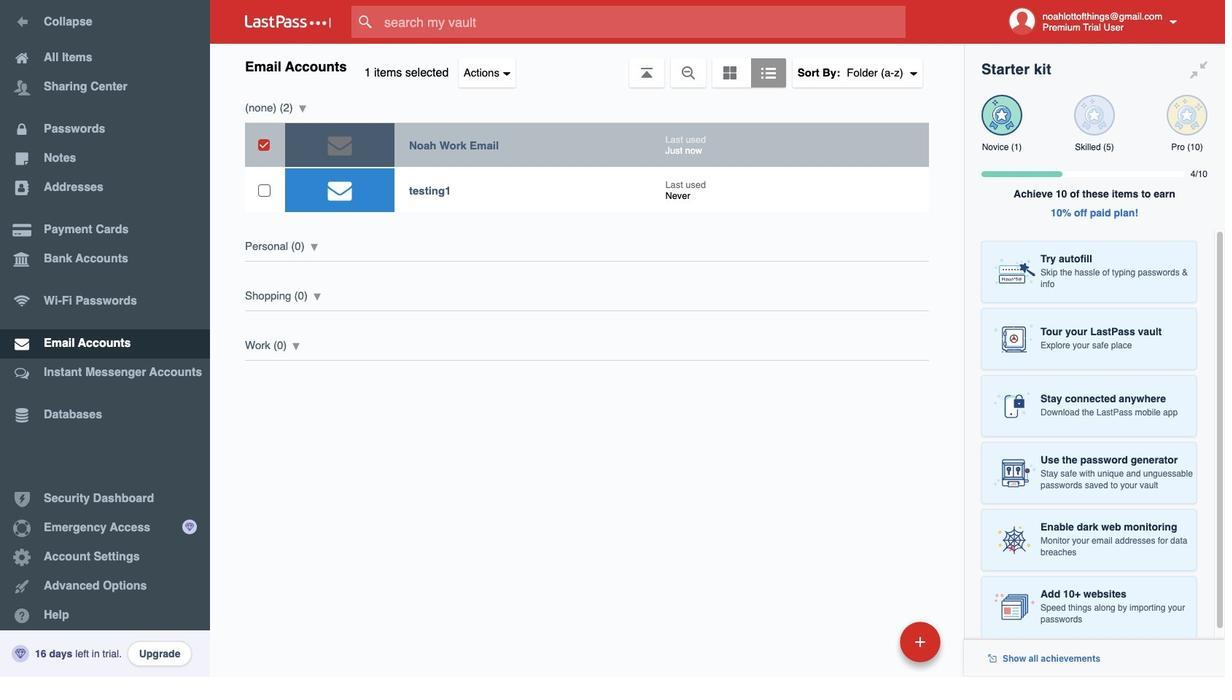 Task type: describe. For each thing, give the bounding box(es) containing it.
new item navigation
[[800, 618, 950, 678]]

lastpass image
[[245, 15, 331, 28]]

new item element
[[800, 622, 946, 663]]

Search search field
[[352, 6, 934, 38]]



Task type: locate. For each thing, give the bounding box(es) containing it.
vault options navigation
[[210, 44, 964, 88]]

search my vault text field
[[352, 6, 934, 38]]

main navigation navigation
[[0, 0, 210, 678]]



